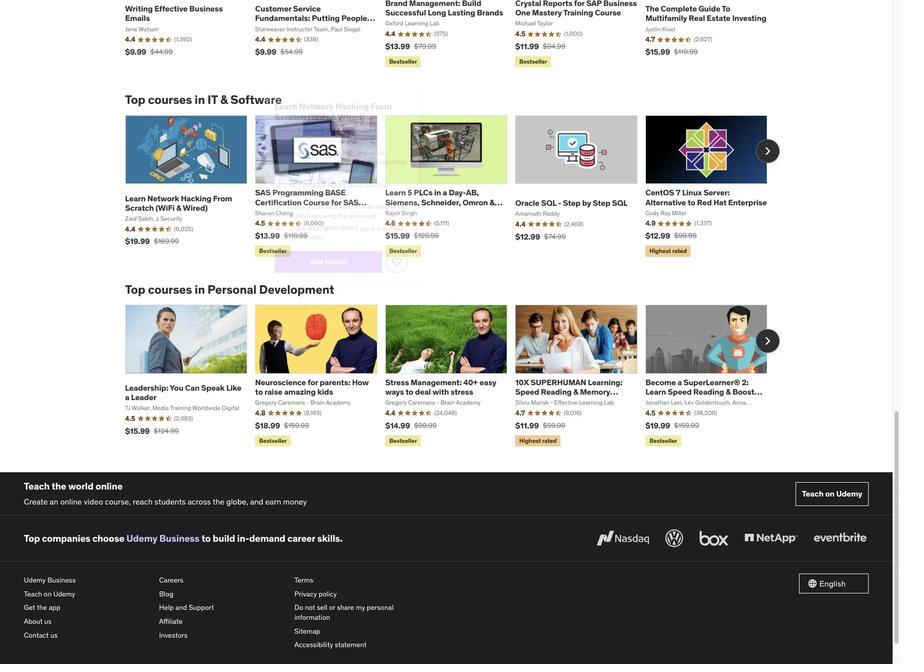 Task type: vqa. For each thing, say whether or not it's contained in the screenshot.
10X
yes



Task type: describe. For each thing, give the bounding box(es) containing it.
speed inside become a superlearner® 2: learn speed reading & boost memory
[[668, 387, 692, 397]]

1 horizontal spatial teach on udemy link
[[796, 482, 869, 506]]

stress management: 40+ easy ways to deal with stress link
[[385, 377, 497, 397]]

skills.
[[317, 533, 343, 545]]

top for top courses in it & software
[[125, 92, 145, 108]]

1 vertical spatial how
[[401, 155, 414, 164]]

secure
[[277, 165, 298, 174]]

accessibility
[[295, 641, 333, 650]]

contact us link
[[24, 629, 151, 643]]

2 sql from the left
[[612, 198, 628, 208]]

black
[[312, 155, 329, 164]]

by
[[582, 198, 591, 208]]

business inside udemy business teach on udemy get the app about us contact us
[[47, 576, 76, 585]]

add
[[307, 264, 323, 274]]

courses for it
[[148, 92, 192, 108]]

teach for the
[[24, 481, 50, 493]]

day-
[[449, 188, 466, 198]]

ab,
[[466, 188, 479, 198]]

udemy up get
[[24, 576, 46, 585]]

& inside 10x superhuman learning: speed reading & memory booster
[[574, 387, 579, 397]]

delta
[[385, 207, 405, 217]]

udemy right choose
[[126, 533, 157, 545]]

booster
[[516, 397, 545, 406]]

sitemap link
[[295, 625, 422, 639]]

career
[[288, 533, 315, 545]]

memory inside 10x superhuman learning: speed reading & memory booster
[[580, 387, 611, 397]]

the
[[646, 4, 659, 14]]

control
[[285, 204, 308, 213]]

8
[[269, 133, 273, 141]]

detailed
[[300, 181, 325, 190]]

learn for learn network hacking from scratch (wifi & wired) zaid sabih, z security
[[125, 193, 146, 203]]

enterprise
[[729, 197, 767, 207]]

stress
[[385, 377, 409, 387]]

and up hackers, in the left of the page
[[359, 145, 370, 154]]

netapp image
[[743, 528, 800, 550]]

volkswagen image
[[664, 528, 686, 550]]

neuroscience
[[255, 377, 306, 387]]

hack
[[311, 145, 326, 154]]

to
[[722, 4, 731, 14]]

easy
[[480, 377, 497, 387]]

emails
[[125, 13, 150, 23]]

a inside learn 5 plcs in a day-ab, siemens, schneider, omron & delta
[[443, 188, 447, 198]]

2 vertical spatial top
[[24, 533, 40, 545]]

1 horizontal spatial on
[[826, 489, 835, 499]]

memory inside become a superlearner® 2: learn speed reading & boost memory
[[646, 397, 676, 406]]

next image for top courses in personal development
[[760, 333, 776, 349]]

$19.99
[[125, 237, 150, 247]]

with
[[433, 387, 449, 397]]

wifi
[[343, 145, 357, 154]]

10x superhuman learning: speed reading & memory booster link
[[516, 377, 623, 406]]

reading inside 10x superhuman learning: speed reading & memory booster
[[541, 387, 572, 397]]

writing effective business emails
[[125, 4, 223, 23]]

from
[[318, 165, 332, 174]]

siemens,
[[385, 197, 420, 207]]

about
[[24, 617, 43, 626]]

0 vertical spatial us
[[44, 617, 52, 626]]

levels
[[316, 133, 333, 141]]

to left secure
[[269, 165, 276, 174]]

0 vertical spatial how
[[289, 145, 301, 154]]

centos 7 linux server: alternative to red hat enterprise
[[646, 188, 767, 207]]

build
[[462, 0, 482, 8]]

careers
[[159, 576, 184, 585]]

learn network hacking from scratch (wifi & wired) zaid sabih, z security
[[125, 193, 232, 222]]

the left globe,
[[213, 497, 225, 507]]

eventbrite image
[[812, 528, 869, 550]]

oracle
[[516, 198, 540, 208]]

brands
[[477, 8, 503, 18]]

personal
[[208, 282, 257, 297]]

hackers,
[[342, 155, 368, 164]]

control connections of clients around you without knowing the password.
[[285, 204, 414, 223]]

clients
[[357, 204, 378, 213]]

wired) for learn network hacking from scratch (wifi & wired) updated september 2023
[[338, 105, 368, 117]]

udemy inside teach on udemy link
[[837, 489, 863, 499]]

to inside stress management: 40+ easy ways to deal with stress
[[406, 387, 414, 397]]

networks inside the learn how to hack both wifi and wired networks like black hat hackers, and learn how to secure them from these attacks.
[[269, 155, 298, 164]]

the up the an
[[52, 481, 66, 493]]

videos
[[327, 181, 347, 190]]

customer service fundamentals: putting people first link
[[255, 4, 375, 33]]

the inside control connections of clients around you without knowing the password.
[[338, 214, 348, 223]]

an
[[50, 497, 58, 507]]

contact
[[24, 631, 49, 640]]

server:
[[704, 188, 730, 198]]

choose
[[92, 533, 124, 545]]

around
[[380, 204, 401, 213]]

security
[[160, 215, 182, 222]]

practical
[[368, 181, 395, 190]]

crystal reports for sap business one mastery training course link
[[516, 0, 637, 18]]

first
[[255, 23, 272, 33]]

xsmall image
[[269, 228, 277, 237]]

from for learn network hacking from scratch (wifi & wired) updated september 2023
[[374, 93, 397, 105]]

reach
[[133, 497, 153, 507]]

xsmall image for 60+
[[269, 181, 277, 190]]

& inside learn network hacking from scratch (wifi & wired) updated september 2023
[[330, 105, 336, 117]]

policy
[[319, 590, 337, 599]]

hours
[[288, 133, 303, 141]]

hacking for learn network hacking from scratch (wifi & wired) zaid sabih, z security
[[181, 193, 212, 203]]

knowing
[[310, 214, 337, 223]]

in for development
[[195, 282, 205, 297]]

learn how to hack both wifi and wired networks like black hat hackers, and learn how to secure them from these attacks.
[[269, 145, 414, 174]]

can
[[185, 383, 200, 393]]

leadership: you can speak like a leader link
[[125, 383, 242, 402]]

1 sql from the left
[[541, 198, 557, 208]]

a inside crack wep/wpa/wpa2 using a number of methods.
[[381, 228, 384, 237]]

2023
[[326, 121, 340, 128]]

these
[[334, 165, 351, 174]]

them
[[300, 165, 316, 174]]

leader
[[131, 393, 156, 402]]

long
[[428, 8, 446, 18]]

the complete guide to multifamily real estate investing link
[[646, 4, 767, 23]]

1 vertical spatial online
[[60, 497, 82, 507]]

guide
[[699, 4, 721, 14]]

affiliate link
[[159, 615, 287, 629]]

leadership:
[[125, 383, 168, 393]]

hat
[[714, 197, 727, 207]]

2 step from the left
[[593, 198, 611, 208]]

fundamentals:
[[255, 13, 310, 23]]

affiliate
[[159, 617, 183, 626]]

attacks
[[316, 190, 339, 199]]

courses for personal
[[148, 282, 192, 297]]

from for learn network hacking from scratch (wifi & wired) zaid sabih, z security
[[213, 193, 232, 203]]

add to cart
[[307, 264, 348, 274]]

$169.99
[[154, 237, 179, 246]]

help
[[159, 604, 174, 613]]

parents:
[[320, 377, 351, 387]]

to inside 'centos 7 linux server: alternative to red hat enterprise'
[[688, 197, 696, 207]]

wired
[[372, 145, 389, 154]]

& inside learn network hacking from scratch (wifi & wired) zaid sabih, z security
[[176, 203, 181, 213]]

10x superhuman learning: speed reading & memory booster
[[516, 377, 623, 406]]

to up like
[[303, 145, 309, 154]]



Task type: locate. For each thing, give the bounding box(es) containing it.
0 vertical spatial on
[[826, 489, 835, 499]]

learn
[[269, 93, 294, 105], [269, 145, 287, 154], [385, 188, 406, 198], [125, 193, 146, 203], [646, 387, 666, 397]]

1 horizontal spatial from
[[374, 93, 397, 105]]

on up app
[[44, 590, 52, 599]]

(wifi inside learn network hacking from scratch (wifi & wired) updated september 2023
[[306, 105, 328, 117]]

learn inside become a superlearner® 2: learn speed reading & boost memory
[[646, 387, 666, 397]]

putting
[[312, 13, 340, 23]]

top for top courses in personal development
[[125, 282, 145, 297]]

of left 'clients'
[[350, 204, 356, 213]]

stress
[[451, 387, 473, 397]]

companies
[[42, 533, 90, 545]]

learn for learn how to hack both wifi and wired networks like black hat hackers, and learn how to secure them from these attacks.
[[269, 145, 287, 154]]

(wifi for learn network hacking from scratch (wifi & wired) zaid sabih, z security
[[156, 203, 175, 213]]

1 vertical spatial top
[[125, 282, 145, 297]]

plcs
[[414, 188, 433, 198]]

1 reading from the left
[[541, 387, 572, 397]]

top
[[125, 92, 145, 108], [125, 282, 145, 297], [24, 533, 40, 545]]

neuroscience for parents: how to raise amazing kids
[[255, 377, 369, 397]]

carousel element
[[125, 116, 780, 259], [125, 305, 780, 449]]

learn network hacking from scratch (wifi & wired) link up security
[[125, 193, 232, 213]]

0 horizontal spatial on
[[44, 590, 52, 599]]

network inside learn network hacking from scratch (wifi & wired) zaid sabih, z security
[[147, 193, 179, 203]]

0 horizontal spatial reading
[[541, 387, 572, 397]]

1 carousel element from the top
[[125, 116, 780, 259]]

1 vertical spatial xsmall image
[[269, 204, 277, 214]]

& inside learn 5 plcs in a day-ab, siemens, schneider, omron & delta
[[490, 197, 495, 207]]

teach inside teach the world online create an online video course, reach students across the globe, and earn money
[[24, 481, 50, 493]]

sql left -
[[541, 198, 557, 208]]

kids
[[318, 387, 333, 397]]

schneider,
[[421, 197, 461, 207]]

0 vertical spatial wired)
[[338, 105, 368, 117]]

10x
[[516, 377, 529, 387]]

reading inside become a superlearner® 2: learn speed reading & boost memory
[[694, 387, 724, 397]]

teach for on
[[802, 489, 824, 499]]

0 horizontal spatial from
[[213, 193, 232, 203]]

learn
[[383, 155, 399, 164]]

sell
[[317, 604, 328, 613]]

how down hours
[[289, 145, 301, 154]]

1 vertical spatial networks
[[285, 190, 314, 199]]

sitemap
[[295, 627, 321, 636]]

updated
[[269, 121, 292, 128]]

0 horizontal spatial of
[[285, 237, 291, 246]]

0 vertical spatial network
[[296, 93, 334, 105]]

wired) inside learn network hacking from scratch (wifi & wired) updated september 2023
[[338, 105, 368, 117]]

the right get
[[37, 604, 47, 613]]

world
[[68, 481, 94, 493]]

wired) up 2023
[[338, 105, 368, 117]]

to left red
[[688, 197, 696, 207]]

connections
[[310, 204, 348, 213]]

teach on udemy link up about us link
[[24, 588, 151, 602]]

online up course,
[[96, 481, 123, 493]]

0 vertical spatial from
[[374, 93, 397, 105]]

learning:
[[588, 377, 623, 387]]

scratch up sabih, in the top of the page
[[125, 203, 154, 213]]

1 horizontal spatial online
[[96, 481, 123, 493]]

in left "it"
[[195, 92, 205, 108]]

1 vertical spatial udemy business link
[[24, 574, 151, 588]]

xsmall image for control
[[269, 204, 277, 214]]

udemy up eventbrite image
[[837, 489, 863, 499]]

omron
[[463, 197, 488, 207]]

reading right 10x on the right bottom of the page
[[541, 387, 572, 397]]

1 vertical spatial from
[[213, 193, 232, 203]]

become a superlearner® 2: learn speed reading & boost memory
[[646, 377, 755, 406]]

hacking up 2023
[[336, 93, 372, 105]]

1 vertical spatial scratch
[[125, 203, 154, 213]]

learn for learn network hacking from scratch (wifi & wired) updated september 2023
[[269, 93, 294, 105]]

online right the an
[[60, 497, 82, 507]]

0 horizontal spatial online
[[60, 497, 82, 507]]

writing
[[125, 4, 153, 14]]

how
[[352, 377, 369, 387]]

1 horizontal spatial scratch
[[269, 105, 304, 117]]

0 vertical spatial courses
[[148, 92, 192, 108]]

for inside neuroscience for parents: how to raise amazing kids
[[308, 377, 318, 387]]

0 vertical spatial online
[[96, 481, 123, 493]]

& right "it"
[[220, 92, 228, 108]]

on inside udemy business teach on udemy get the app about us contact us
[[44, 590, 52, 599]]

network up "september"
[[296, 93, 334, 105]]

1 horizontal spatial sql
[[612, 198, 628, 208]]

0 horizontal spatial teach on udemy link
[[24, 588, 151, 602]]

1 vertical spatial network
[[147, 193, 179, 203]]

2 next image from the top
[[760, 333, 776, 349]]

(wifi inside learn network hacking from scratch (wifi & wired) zaid sabih, z security
[[156, 203, 175, 213]]

0 vertical spatial for
[[574, 0, 585, 8]]

1 horizontal spatial of
[[350, 204, 356, 213]]

1 vertical spatial in
[[434, 188, 441, 198]]

the inside udemy business teach on udemy get the app about us contact us
[[37, 604, 47, 613]]

1 horizontal spatial hacking
[[336, 93, 372, 105]]

0 horizontal spatial speed
[[516, 387, 540, 397]]

1 vertical spatial next image
[[760, 333, 776, 349]]

management: inside stress management: 40+ easy ways to deal with stress
[[411, 377, 462, 387]]

0 vertical spatial next image
[[760, 143, 776, 159]]

learn inside the learn how to hack both wifi and wired networks like black hat hackers, and learn how to secure them from these attacks.
[[269, 145, 287, 154]]

0 horizontal spatial scratch
[[125, 203, 154, 213]]

in right plcs
[[434, 188, 441, 198]]

courses down $169.99
[[148, 282, 192, 297]]

september
[[293, 121, 324, 128]]

0 vertical spatial top
[[125, 92, 145, 108]]

1 vertical spatial courses
[[148, 282, 192, 297]]

and inside careers blog help and support affiliate investors
[[175, 604, 187, 613]]

lasting
[[448, 8, 475, 18]]

management: for lasting
[[409, 0, 460, 8]]

scratch inside learn network hacking from scratch (wifi & wired) zaid sabih, z security
[[125, 203, 154, 213]]

business right sap
[[604, 0, 637, 8]]

0 horizontal spatial hacking
[[181, 193, 212, 203]]

speak
[[201, 383, 225, 393]]

next image
[[760, 143, 776, 159], [760, 333, 776, 349]]

to inside button
[[324, 264, 332, 274]]

reports
[[543, 0, 573, 8]]

0 vertical spatial hacking
[[336, 93, 372, 105]]

wishlist image
[[397, 263, 409, 275]]

us right about
[[44, 617, 52, 626]]

statement
[[335, 641, 367, 650]]

networks up secure
[[269, 155, 298, 164]]

1 horizontal spatial step
[[593, 198, 611, 208]]

carousel element for top courses in personal development
[[125, 305, 780, 449]]

2 xsmall image from the top
[[269, 204, 277, 214]]

courses left "it"
[[148, 92, 192, 108]]

0 vertical spatial scratch
[[269, 105, 304, 117]]

a left leader
[[125, 393, 129, 402]]

scratch up updated
[[269, 105, 304, 117]]

of inside crack wep/wpa/wpa2 using a number of methods.
[[285, 237, 291, 246]]

oracle sql - step by step sql
[[516, 198, 628, 208]]

learn for learn 5 plcs in a day-ab, siemens, schneider, omron & delta
[[385, 188, 406, 198]]

1 next image from the top
[[760, 143, 776, 159]]

6025 reviews element
[[174, 225, 193, 234]]

from inside learn network hacking from scratch (wifi & wired) zaid sabih, z security
[[213, 193, 232, 203]]

1 xsmall image from the top
[[269, 181, 277, 190]]

carousel element containing neuroscience for parents: how to raise amazing kids
[[125, 305, 780, 449]]

business inside crystal reports for sap business one mastery training course
[[604, 0, 637, 8]]

how right the learn
[[401, 155, 414, 164]]

privacy policy link
[[295, 588, 422, 602]]

wired) inside learn network hacking from scratch (wifi & wired) zaid sabih, z security
[[183, 203, 208, 213]]

estate
[[707, 13, 731, 23]]

and left earn
[[250, 497, 264, 507]]

next image for top courses in it & software
[[760, 143, 776, 159]]

mastery
[[532, 8, 562, 18]]

and
[[359, 145, 370, 154], [370, 155, 382, 164], [250, 497, 264, 507], [175, 604, 187, 613]]

60+
[[285, 181, 298, 190]]

networks down 60+
[[285, 190, 314, 199]]

1 horizontal spatial network
[[296, 93, 334, 105]]

customer service fundamentals: putting people first
[[255, 4, 367, 33]]

create
[[24, 497, 48, 507]]

0 horizontal spatial for
[[308, 377, 318, 387]]

scratch inside learn network hacking from scratch (wifi & wired) updated september 2023
[[269, 105, 304, 117]]

& left 'boost'
[[726, 387, 731, 397]]

step right -
[[563, 198, 581, 208]]

1 vertical spatial on
[[44, 590, 52, 599]]

across
[[188, 497, 211, 507]]

hacking for learn network hacking from scratch (wifi & wired) updated september 2023
[[336, 93, 372, 105]]

leadership: you can speak like a leader
[[125, 383, 242, 402]]

of inside control connections of clients around you without knowing the password.
[[350, 204, 356, 213]]

for left sap
[[574, 0, 585, 8]]

& inside become a superlearner® 2: learn speed reading & boost memory
[[726, 387, 731, 397]]

1 vertical spatial teach on udemy link
[[24, 588, 151, 602]]

0 vertical spatial udemy business link
[[126, 533, 200, 545]]

for inside crystal reports for sap business one mastery training course
[[574, 0, 585, 8]]

scratch for learn network hacking from scratch (wifi & wired) zaid sabih, z security
[[125, 203, 154, 213]]

wired)
[[338, 105, 368, 117], [183, 203, 208, 213]]

scratch for learn network hacking from scratch (wifi & wired) updated september 2023
[[269, 105, 304, 117]]

2 carousel element from the top
[[125, 305, 780, 449]]

hacking up security
[[181, 193, 212, 203]]

oracle sql - step by step sql link
[[516, 198, 628, 208]]

app
[[49, 604, 60, 613]]

hacking inside learn network hacking from scratch (wifi & wired) zaid sabih, z security
[[181, 193, 212, 203]]

it
[[208, 92, 218, 108]]

1 horizontal spatial wired)
[[338, 105, 368, 117]]

business
[[604, 0, 637, 8], [189, 4, 223, 14], [159, 533, 200, 545], [47, 576, 76, 585]]

0 horizontal spatial sql
[[541, 198, 557, 208]]

(wifi up "september"
[[306, 105, 328, 117]]

& up security
[[176, 203, 181, 213]]

0 horizontal spatial network
[[147, 193, 179, 203]]

on up eventbrite image
[[826, 489, 835, 499]]

all levels
[[308, 133, 333, 141]]

small image
[[808, 579, 818, 589]]

& left learning:
[[574, 387, 579, 397]]

learn inside learn network hacking from scratch (wifi & wired) zaid sabih, z security
[[125, 193, 146, 203]]

support
[[189, 604, 214, 613]]

learn inside learn network hacking from scratch (wifi & wired) updated september 2023
[[269, 93, 294, 105]]

teach on udemy link up eventbrite image
[[796, 482, 869, 506]]

like
[[226, 383, 242, 393]]

0 vertical spatial networks
[[269, 155, 298, 164]]

1 vertical spatial wired)
[[183, 203, 208, 213]]

carousel element for top courses in it & software
[[125, 116, 780, 259]]

without
[[285, 214, 309, 223]]

management: for to
[[411, 377, 462, 387]]

2 vertical spatial in
[[195, 282, 205, 297]]

development
[[259, 282, 334, 297]]

1 vertical spatial management:
[[411, 377, 462, 387]]

1 horizontal spatial speed
[[668, 387, 692, 397]]

to inside neuroscience for parents: how to raise amazing kids
[[255, 387, 263, 397]]

amazing
[[284, 387, 316, 397]]

0 horizontal spatial learn network hacking from scratch (wifi & wired) link
[[125, 193, 232, 213]]

students
[[155, 497, 186, 507]]

from
[[374, 93, 397, 105], [213, 193, 232, 203]]

udemy business link down students
[[126, 533, 200, 545]]

complete
[[661, 4, 697, 14]]

and down the wired
[[370, 155, 382, 164]]

1 horizontal spatial learn network hacking from scratch (wifi & wired) link
[[269, 93, 397, 117]]

crystal
[[516, 0, 542, 8]]

2:
[[742, 377, 749, 387]]

to left build
[[202, 533, 211, 545]]

0 horizontal spatial how
[[289, 145, 301, 154]]

1 horizontal spatial for
[[574, 0, 585, 8]]

deal
[[415, 387, 431, 397]]

using
[[362, 228, 379, 237]]

for left parents:
[[308, 377, 318, 387]]

& up 2023
[[330, 105, 336, 117]]

1 courses from the top
[[148, 92, 192, 108]]

0 vertical spatial (wifi
[[306, 105, 328, 117]]

0 horizontal spatial (wifi
[[156, 203, 175, 213]]

step right by
[[593, 198, 611, 208]]

to left cart
[[324, 264, 332, 274]]

carousel element containing learn 5 plcs in a day-ab, siemens, schneider, omron & delta
[[125, 116, 780, 259]]

hat
[[331, 155, 341, 164]]

to left "raise"
[[255, 387, 263, 397]]

to left deal at bottom left
[[406, 387, 414, 397]]

wired) for learn network hacking from scratch (wifi & wired) zaid sabih, z security
[[183, 203, 208, 213]]

the
[[338, 214, 348, 223], [52, 481, 66, 493], [213, 497, 225, 507], [37, 604, 47, 613]]

business up app
[[47, 576, 76, 585]]

blog
[[159, 590, 174, 599]]

management: inside brand management: build successful long lasting brands
[[409, 0, 460, 8]]

careers blog help and support affiliate investors
[[159, 576, 214, 640]]

1 vertical spatial carousel element
[[125, 305, 780, 449]]

become
[[646, 377, 676, 387]]

a left day-
[[443, 188, 447, 198]]

0 vertical spatial teach on udemy link
[[796, 482, 869, 506]]

speed inside 10x superhuman learning: speed reading & memory booster
[[516, 387, 540, 397]]

xsmall image left 60+
[[269, 181, 277, 190]]

course
[[595, 8, 621, 18]]

box image
[[698, 528, 731, 550]]

0 vertical spatial in
[[195, 92, 205, 108]]

wired) up (6,025)
[[183, 203, 208, 213]]

real
[[689, 13, 705, 23]]

60+ detailed videos about practical networks attacks
[[285, 181, 395, 199]]

business inside writing effective business emails
[[189, 4, 223, 14]]

(wifi for learn network hacking from scratch (wifi & wired) updated september 2023
[[306, 105, 328, 117]]

in for &
[[195, 92, 205, 108]]

1 vertical spatial hacking
[[181, 193, 212, 203]]

you
[[403, 204, 414, 213]]

network inside learn network hacking from scratch (wifi & wired) updated september 2023
[[296, 93, 334, 105]]

hacking inside learn network hacking from scratch (wifi & wired) updated september 2023
[[336, 93, 372, 105]]

course,
[[105, 497, 131, 507]]

learn network hacking from scratch (wifi & wired) updated september 2023
[[269, 93, 397, 128]]

learn network hacking from scratch (wifi & wired) link for (6,025)
[[125, 193, 232, 213]]

1 step from the left
[[563, 198, 581, 208]]

and inside teach the world online create an online video course, reach students across the globe, and earn money
[[250, 497, 264, 507]]

1 horizontal spatial reading
[[694, 387, 724, 397]]

writing effective business emails link
[[125, 4, 223, 23]]

0 horizontal spatial wired)
[[183, 203, 208, 213]]

of down the crack
[[285, 237, 291, 246]]

red
[[697, 197, 712, 207]]

1 vertical spatial (wifi
[[156, 203, 175, 213]]

network up z
[[147, 193, 179, 203]]

& right the omron
[[490, 197, 495, 207]]

2 speed from the left
[[668, 387, 692, 397]]

sql right by
[[612, 198, 628, 208]]

2 reading from the left
[[694, 387, 724, 397]]

nasdaq image
[[595, 528, 652, 550]]

the down connections
[[338, 214, 348, 223]]

1 horizontal spatial how
[[401, 155, 414, 164]]

multifamily
[[646, 13, 687, 23]]

1 horizontal spatial memory
[[646, 397, 676, 406]]

about us link
[[24, 615, 151, 629]]

0 horizontal spatial step
[[563, 198, 581, 208]]

hacking
[[336, 93, 372, 105], [181, 193, 212, 203]]

1 speed from the left
[[516, 387, 540, 397]]

in left personal
[[195, 282, 205, 297]]

a right become
[[678, 377, 682, 387]]

networks inside 60+ detailed videos about practical networks attacks
[[285, 190, 314, 199]]

network for learn network hacking from scratch (wifi & wired) updated september 2023
[[296, 93, 334, 105]]

and right help
[[175, 604, 187, 613]]

business right effective on the top
[[189, 4, 223, 14]]

0 vertical spatial xsmall image
[[269, 181, 277, 190]]

1 vertical spatial for
[[308, 377, 318, 387]]

help and support link
[[159, 602, 287, 615]]

get
[[24, 604, 35, 613]]

boost
[[733, 387, 755, 397]]

2 courses from the top
[[148, 282, 192, 297]]

accessibility statement link
[[295, 639, 422, 653]]

network for learn network hacking from scratch (wifi & wired) zaid sabih, z security
[[147, 193, 179, 203]]

from inside learn network hacking from scratch (wifi & wired) updated september 2023
[[374, 93, 397, 105]]

udemy business link up get the app "link"
[[24, 574, 151, 588]]

0 vertical spatial of
[[350, 204, 356, 213]]

us right contact
[[50, 631, 58, 640]]

4.4
[[125, 225, 135, 234]]

xsmall image
[[269, 181, 277, 190], [269, 204, 277, 214]]

learn network hacking from scratch (wifi & wired) link for all levels
[[269, 93, 397, 117]]

0 vertical spatial learn network hacking from scratch (wifi & wired) link
[[269, 93, 397, 117]]

wep/wpa/wpa2
[[305, 228, 360, 237]]

-
[[558, 198, 562, 208]]

learn inside learn 5 plcs in a day-ab, siemens, schneider, omron & delta
[[385, 188, 406, 198]]

in inside learn 5 plcs in a day-ab, siemens, schneider, omron & delta
[[434, 188, 441, 198]]

a inside 'leadership: you can speak like a leader'
[[125, 393, 129, 402]]

0 horizontal spatial memory
[[580, 387, 611, 397]]

learn network hacking from scratch (wifi & wired) link up 2023
[[269, 93, 397, 117]]

to
[[303, 145, 309, 154], [269, 165, 276, 174], [688, 197, 696, 207], [324, 264, 332, 274], [255, 387, 263, 397], [406, 387, 414, 397], [202, 533, 211, 545]]

alternative
[[646, 197, 686, 207]]

a right the using
[[381, 228, 384, 237]]

1 horizontal spatial (wifi
[[306, 105, 328, 117]]

1 vertical spatial of
[[285, 237, 291, 246]]

reading left 'boost'
[[694, 387, 724, 397]]

teach inside udemy business teach on udemy get the app about us contact us
[[24, 590, 42, 599]]

1 vertical spatial us
[[50, 631, 58, 640]]

step
[[563, 198, 581, 208], [593, 198, 611, 208]]

business down students
[[159, 533, 200, 545]]

1 vertical spatial learn network hacking from scratch (wifi & wired) link
[[125, 193, 232, 213]]

(wifi up security
[[156, 203, 175, 213]]

0 vertical spatial carousel element
[[125, 116, 780, 259]]

udemy up app
[[53, 590, 75, 599]]

english button
[[800, 574, 869, 594]]

0 vertical spatial management:
[[409, 0, 460, 8]]

xsmall image left control
[[269, 204, 277, 214]]

udemy business teach on udemy get the app about us contact us
[[24, 576, 76, 640]]

a inside become a superlearner® 2: learn speed reading & boost memory
[[678, 377, 682, 387]]

subtitles
[[338, 133, 362, 141]]



